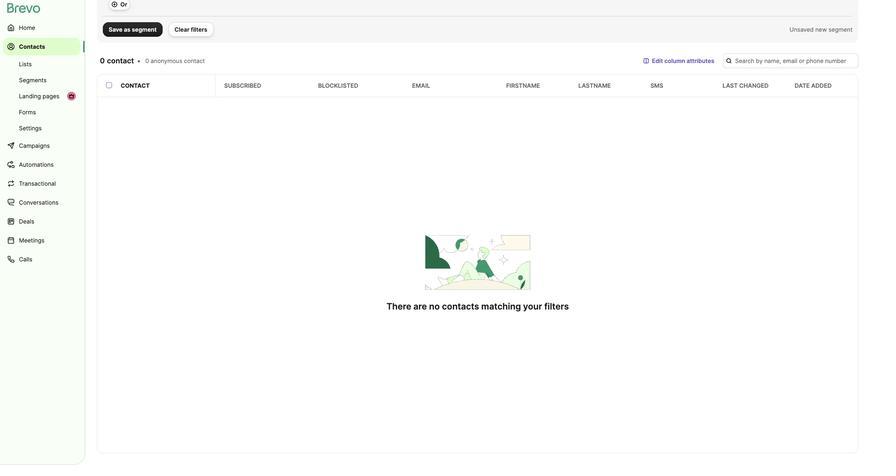 Task type: describe. For each thing, give the bounding box(es) containing it.
home
[[19, 24, 35, 31]]

column
[[665, 57, 685, 65]]

or button
[[109, 0, 130, 10]]

left___rvooi image
[[69, 93, 74, 99]]

added
[[811, 82, 832, 89]]

campaigns
[[19, 142, 50, 150]]

segment for save as segment
[[132, 26, 157, 33]]

attributes
[[687, 57, 715, 65]]

automations link
[[3, 156, 80, 174]]

1 horizontal spatial filters
[[544, 301, 569, 312]]

subscribed
[[224, 82, 261, 89]]

clear filters button
[[168, 22, 214, 37]]

firstname
[[506, 82, 540, 89]]

contacts link
[[3, 38, 80, 55]]

as
[[124, 26, 130, 33]]

unsaved
[[790, 26, 814, 33]]

settings link
[[3, 121, 80, 136]]

contact inside '0 contact + 0 anonymous contact'
[[184, 57, 205, 65]]

0 horizontal spatial contact
[[107, 57, 134, 65]]

new
[[816, 26, 827, 33]]

+
[[137, 57, 141, 65]]

your
[[523, 301, 542, 312]]

or
[[120, 1, 127, 8]]

save
[[109, 26, 122, 33]]

clear filters
[[175, 26, 207, 33]]

calls
[[19, 256, 32, 263]]

lists
[[19, 61, 32, 68]]

transactional
[[19, 180, 56, 187]]

edit
[[652, 57, 663, 65]]

landing
[[19, 93, 41, 100]]

segment for unsaved new segment
[[829, 26, 853, 33]]

contacts
[[442, 301, 479, 312]]

forms
[[19, 109, 36, 116]]

edit column attributes button
[[638, 54, 720, 68]]

email
[[412, 82, 430, 89]]

last
[[723, 82, 738, 89]]

segments
[[19, 77, 47, 84]]

deals
[[19, 218, 34, 225]]

there
[[387, 301, 411, 312]]

sms
[[651, 82, 663, 89]]

no
[[429, 301, 440, 312]]

date
[[795, 82, 810, 89]]

segments link
[[3, 73, 80, 88]]



Task type: vqa. For each thing, say whether or not it's contained in the screenshot.
Web push link
no



Task type: locate. For each thing, give the bounding box(es) containing it.
contact left +
[[107, 57, 134, 65]]

contacts
[[19, 43, 45, 50]]

1 segment from the left
[[132, 26, 157, 33]]

1 vertical spatial filters
[[544, 301, 569, 312]]

2 segment from the left
[[829, 26, 853, 33]]

1 horizontal spatial segment
[[829, 26, 853, 33]]

contact right anonymous
[[184, 57, 205, 65]]

filters
[[191, 26, 207, 33], [544, 301, 569, 312]]

segment
[[132, 26, 157, 33], [829, 26, 853, 33]]

0 right +
[[145, 57, 149, 65]]

filters right "your"
[[544, 301, 569, 312]]

edit column attributes
[[652, 57, 715, 65]]

save as segment button
[[103, 22, 163, 37]]

save as segment
[[109, 26, 157, 33]]

clear
[[175, 26, 190, 33]]

0 horizontal spatial 0
[[100, 57, 105, 65]]

segment inside 'save as segment' button
[[132, 26, 157, 33]]

0 horizontal spatial segment
[[132, 26, 157, 33]]

matching
[[481, 301, 521, 312]]

date added
[[795, 82, 832, 89]]

changed
[[739, 82, 769, 89]]

are
[[414, 301, 427, 312]]

lastname
[[578, 82, 611, 89]]

anonymous
[[151, 57, 182, 65]]

campaigns link
[[3, 137, 80, 155]]

1 horizontal spatial 0
[[145, 57, 149, 65]]

lists link
[[3, 57, 80, 71]]

landing pages
[[19, 93, 59, 100]]

meetings
[[19, 237, 44, 244]]

automations
[[19, 161, 54, 169]]

filters right the clear
[[191, 26, 207, 33]]

contact
[[107, 57, 134, 65], [184, 57, 205, 65]]

0 horizontal spatial filters
[[191, 26, 207, 33]]

settings
[[19, 125, 42, 132]]

there are no contacts matching your filters
[[387, 301, 569, 312]]

segment right as
[[132, 26, 157, 33]]

unsaved new segment
[[790, 26, 853, 33]]

0 vertical spatial filters
[[191, 26, 207, 33]]

0 left +
[[100, 57, 105, 65]]

1 horizontal spatial contact
[[184, 57, 205, 65]]

meetings link
[[3, 232, 80, 249]]

landing pages link
[[3, 89, 80, 104]]

conversations link
[[3, 194, 80, 212]]

0 inside '0 contact + 0 anonymous contact'
[[145, 57, 149, 65]]

filters inside 'button'
[[191, 26, 207, 33]]

deals link
[[3, 213, 80, 231]]

home link
[[3, 19, 80, 36]]

conversations
[[19, 199, 58, 206]]

pages
[[43, 93, 59, 100]]

segment right the new at the top of page
[[829, 26, 853, 33]]

0 contact + 0 anonymous contact
[[100, 57, 205, 65]]

calls link
[[3, 251, 80, 268]]

last changed
[[723, 82, 769, 89]]

0
[[100, 57, 105, 65], [145, 57, 149, 65]]

transactional link
[[3, 175, 80, 193]]

Search by name, email or phone number search field
[[723, 54, 859, 68]]

blocklisted
[[318, 82, 358, 89]]

contact
[[121, 82, 150, 89]]

forms link
[[3, 105, 80, 120]]



